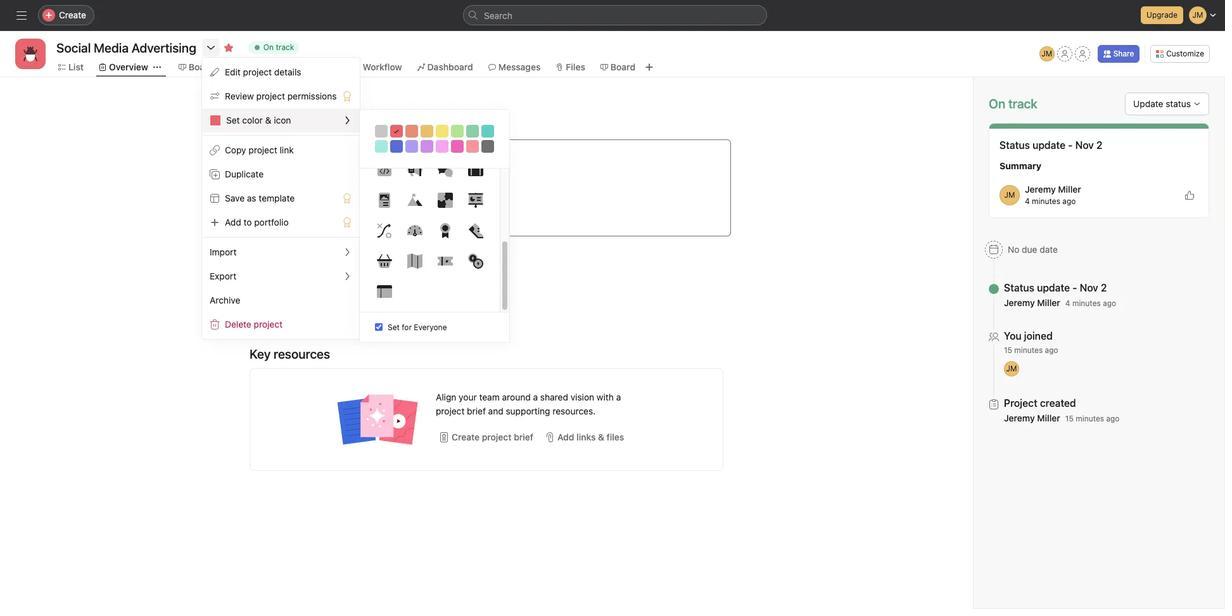 Task type: locate. For each thing, give the bounding box(es) containing it.
minutes inside project created jeremy miller 15 minutes ago
[[1076, 414, 1105, 423]]

ticket image
[[438, 254, 453, 269]]

add for add to portfolio
[[225, 217, 241, 228]]

1 vertical spatial add
[[558, 432, 574, 442]]

jeremy inside 'status update - nov 2 jeremy miller 4 minutes ago'
[[1005, 297, 1035, 308]]

1 vertical spatial jeremy
[[1005, 297, 1035, 308]]

list link
[[58, 60, 84, 74]]

page layout image
[[377, 193, 392, 208]]

project right edit
[[243, 67, 272, 77]]

- left nov 2
[[1069, 139, 1073, 151]]

0 horizontal spatial create
[[59, 10, 86, 20]]

& left "files"
[[598, 432, 605, 442]]

1 vertical spatial create
[[452, 432, 480, 442]]

toolbar
[[245, 208, 731, 231]]

align your team around a shared vision with a project brief and supporting resources.
[[436, 392, 621, 416]]

1 vertical spatial miller
[[1038, 297, 1061, 308]]

Search tasks, projects, and more text field
[[463, 5, 767, 25]]

update inside 'status update - nov 2 jeremy miller 4 minutes ago'
[[1038, 282, 1071, 293]]

jeremy inside the jeremy miller 4 minutes ago
[[1025, 184, 1056, 195]]

minutes down summary
[[1032, 196, 1061, 206]]

miller inside 'status update - nov 2 jeremy miller 4 minutes ago'
[[1038, 297, 1061, 308]]

- inside 'status update - nov 2 jeremy miller 4 minutes ago'
[[1073, 282, 1078, 293]]

miller down status update - nov 2 button
[[1038, 297, 1061, 308]]

jeremy miller link for status
[[1005, 297, 1061, 308]]

html image
[[377, 162, 392, 177]]

presentation image
[[468, 193, 483, 208]]

1 vertical spatial status
[[1005, 282, 1035, 293]]

project inside button
[[482, 432, 512, 442]]

update for nov 2
[[1033, 139, 1066, 151]]

15 down you
[[1005, 345, 1013, 355]]

& inside popup button
[[598, 432, 605, 442]]

& inside menu item
[[265, 115, 272, 125]]

board link
[[179, 60, 214, 74], [601, 60, 636, 74]]

1 horizontal spatial brief
[[514, 432, 534, 442]]

and
[[488, 406, 504, 416]]

2 board link from the left
[[601, 60, 636, 74]]

2 vertical spatial jm
[[1007, 364, 1017, 373]]

project
[[243, 67, 272, 77], [256, 91, 285, 101], [249, 144, 277, 155], [254, 319, 283, 330], [436, 406, 465, 416], [482, 432, 512, 442]]

calendar link
[[290, 60, 337, 74]]

set
[[226, 115, 240, 125], [388, 323, 400, 332]]

date
[[1040, 244, 1058, 255]]

template [icon] image
[[377, 284, 392, 299]]

0 horizontal spatial brief
[[467, 406, 486, 416]]

0 vertical spatial add
[[225, 217, 241, 228]]

bug image
[[23, 46, 38, 61]]

megaphone image
[[407, 162, 422, 177]]

ago inside you joined 15 minutes ago
[[1045, 345, 1059, 355]]

1 vertical spatial -
[[1073, 282, 1078, 293]]

1 vertical spatial jm
[[1005, 190, 1016, 200]]

1 horizontal spatial a
[[616, 392, 621, 402]]

0 vertical spatial 15
[[1005, 345, 1013, 355]]

- for nov
[[1073, 282, 1078, 293]]

update
[[1134, 98, 1164, 109]]

you joined 15 minutes ago
[[1005, 330, 1059, 355]]

jeremy miller link down project created
[[1005, 413, 1061, 423]]

1 horizontal spatial create
[[452, 432, 480, 442]]

1 vertical spatial brief
[[514, 432, 534, 442]]

speed dial image
[[407, 223, 422, 238]]

on
[[264, 42, 274, 52]]

add left links
[[558, 432, 574, 442]]

minutes inside 'status update - nov 2 jeremy miller 4 minutes ago'
[[1073, 299, 1101, 308]]

no due date button
[[980, 238, 1064, 261]]

1 horizontal spatial board
[[611, 61, 636, 72]]

0 horizontal spatial set
[[226, 115, 240, 125]]

0 horizontal spatial 4
[[1025, 196, 1030, 206]]

miller down project created
[[1038, 413, 1061, 423]]

0 vertical spatial brief
[[467, 406, 486, 416]]

create project brief
[[452, 432, 534, 442]]

&
[[265, 115, 272, 125], [598, 432, 605, 442]]

& for links
[[598, 432, 605, 442]]

a
[[533, 392, 538, 402], [616, 392, 621, 402]]

messages link
[[488, 60, 541, 74]]

minutes down nov
[[1073, 299, 1101, 308]]

1 vertical spatial set
[[388, 323, 400, 332]]

0 vertical spatial create
[[59, 10, 86, 20]]

customize button
[[1151, 45, 1211, 63]]

2 vertical spatial miller
[[1038, 413, 1061, 423]]

0 horizontal spatial board link
[[179, 60, 214, 74]]

you
[[1005, 330, 1022, 342]]

0 horizontal spatial &
[[265, 115, 272, 125]]

Project description title text field
[[242, 108, 361, 134]]

jeremy miller 4 minutes ago
[[1025, 184, 1082, 206]]

15
[[1005, 345, 1013, 355], [1066, 414, 1074, 423]]

status for status update - nov 2
[[1000, 139, 1031, 151]]

jeremy down project created
[[1005, 413, 1035, 423]]

2
[[1101, 282, 1108, 293]]

minutes
[[1032, 196, 1061, 206], [1073, 299, 1101, 308], [1015, 345, 1043, 355], [1076, 414, 1105, 423]]

no due date
[[1008, 244, 1058, 255]]

2 vertical spatial jeremy miller link
[[1005, 413, 1061, 423]]

add to portfolio
[[225, 217, 289, 228]]

0 horizontal spatial a
[[533, 392, 538, 402]]

0 vertical spatial jeremy miller link
[[1025, 184, 1082, 195]]

1 horizontal spatial board link
[[601, 60, 636, 74]]

miller down status update - nov 2
[[1059, 184, 1082, 195]]

1 board from the left
[[189, 61, 214, 72]]

0 vertical spatial miller
[[1059, 184, 1082, 195]]

jeremy up you
[[1005, 297, 1035, 308]]

- left nov
[[1073, 282, 1078, 293]]

files
[[607, 432, 624, 442]]

2 board from the left
[[611, 61, 636, 72]]

status up summary
[[1000, 139, 1031, 151]]

1 horizontal spatial 15
[[1066, 414, 1074, 423]]

ago inside 'status update - nov 2 jeremy miller 4 minutes ago'
[[1103, 299, 1117, 308]]

miller
[[1059, 184, 1082, 195], [1038, 297, 1061, 308], [1038, 413, 1061, 423]]

& left icon
[[265, 115, 272, 125]]

delete project
[[225, 319, 283, 330]]

update for nov
[[1038, 282, 1071, 293]]

board link left add tab icon
[[601, 60, 636, 74]]

set left for
[[388, 323, 400, 332]]

create right expand sidebar icon
[[59, 10, 86, 20]]

on track
[[989, 96, 1038, 111]]

0 horizontal spatial board
[[189, 61, 214, 72]]

create down your
[[452, 432, 480, 442]]

0 vertical spatial update
[[1033, 139, 1066, 151]]

bold image
[[273, 219, 281, 226]]

0 horizontal spatial 15
[[1005, 345, 1013, 355]]

brief down supporting
[[514, 432, 534, 442]]

update status button
[[1126, 93, 1210, 115]]

overview
[[109, 61, 148, 72]]

on track button
[[243, 39, 305, 56]]

track
[[276, 42, 294, 52]]

jeremy down summary
[[1025, 184, 1056, 195]]

None text field
[[53, 36, 200, 59]]

1 horizontal spatial add
[[558, 432, 574, 442]]

set inside menu item
[[226, 115, 240, 125]]

set color & icon
[[226, 115, 291, 125]]

customize
[[1167, 49, 1205, 58]]

edit project details
[[225, 67, 301, 77]]

project created jeremy miller 15 minutes ago
[[1005, 397, 1120, 423]]

miller inside project created jeremy miller 15 minutes ago
[[1038, 413, 1061, 423]]

shopping basket image
[[377, 254, 392, 269]]

files link
[[556, 60, 586, 74]]

mountain flag image
[[407, 193, 422, 208]]

0 vertical spatial &
[[265, 115, 272, 125]]

1 vertical spatial jeremy miller link
[[1005, 297, 1061, 308]]

add left to in the left of the page
[[225, 217, 241, 228]]

as
[[247, 193, 256, 203]]

status
[[1000, 139, 1031, 151], [1005, 282, 1035, 293]]

share button
[[1098, 45, 1140, 63]]

project left link
[[249, 144, 277, 155]]

- inside latest status update element
[[1069, 139, 1073, 151]]

jeremy miller link down summary
[[1025, 184, 1082, 195]]

-
[[1069, 139, 1073, 151], [1073, 282, 1078, 293]]

decrease list indent image
[[415, 219, 423, 226]]

project down edit project details
[[256, 91, 285, 101]]

board
[[189, 61, 214, 72], [611, 61, 636, 72]]

status update - nov 2 button
[[1005, 281, 1117, 294]]

project for copy
[[249, 144, 277, 155]]

1 horizontal spatial set
[[388, 323, 400, 332]]

minutes inside you joined 15 minutes ago
[[1015, 345, 1043, 355]]

set for everyone
[[388, 323, 447, 332]]

project for create
[[482, 432, 512, 442]]

0 horizontal spatial add
[[225, 217, 241, 228]]

add links & files
[[558, 432, 624, 442]]

create button
[[38, 5, 94, 25]]

project down and
[[482, 432, 512, 442]]

2 vertical spatial jeremy
[[1005, 413, 1035, 423]]

a right with
[[616, 392, 621, 402]]

links
[[577, 432, 596, 442]]

line and symbols image
[[377, 223, 392, 238]]

vision
[[571, 392, 595, 402]]

board down show options icon
[[189, 61, 214, 72]]

code image
[[354, 219, 362, 226]]

increase list indent image
[[435, 219, 443, 226]]

create project brief button
[[436, 426, 537, 449]]

1 vertical spatial update
[[1038, 282, 1071, 293]]

coins image
[[468, 254, 483, 269]]

overview link
[[99, 60, 148, 74]]

copy project link
[[225, 144, 294, 155]]

create inside dropdown button
[[59, 10, 86, 20]]

4 down status update - nov 2 button
[[1066, 299, 1071, 308]]

no
[[1008, 244, 1020, 255]]

add
[[225, 217, 241, 228], [558, 432, 574, 442]]

15 down project created
[[1066, 414, 1074, 423]]

1 vertical spatial 4
[[1066, 299, 1071, 308]]

align
[[436, 392, 457, 402]]

0 vertical spatial jm
[[1042, 49, 1053, 58]]

board for second the board link from left
[[611, 61, 636, 72]]

strikethrough image
[[334, 219, 342, 226]]

ago inside the jeremy miller 4 minutes ago
[[1063, 196, 1076, 206]]

miller inside the jeremy miller 4 minutes ago
[[1059, 184, 1082, 195]]

set for set for everyone
[[388, 323, 400, 332]]

jm inside button
[[1042, 49, 1053, 58]]

1 horizontal spatial &
[[598, 432, 605, 442]]

status inside 'status update - nov 2 jeremy miller 4 minutes ago'
[[1005, 282, 1035, 293]]

0 vertical spatial status
[[1000, 139, 1031, 151]]

list
[[68, 61, 84, 72]]

jeremy
[[1025, 184, 1056, 195], [1005, 297, 1035, 308], [1005, 413, 1035, 423]]

brief
[[467, 406, 486, 416], [514, 432, 534, 442]]

board link down show options icon
[[179, 60, 214, 74]]

jeremy miller link
[[1025, 184, 1082, 195], [1005, 297, 1061, 308], [1005, 413, 1061, 423]]

board left add tab icon
[[611, 61, 636, 72]]

dashboard link
[[417, 60, 473, 74]]

jm
[[1042, 49, 1053, 58], [1005, 190, 1016, 200], [1007, 364, 1017, 373]]

set left color
[[226, 115, 240, 125]]

status down no due date dropdown button
[[1005, 282, 1035, 293]]

a up supporting
[[533, 392, 538, 402]]

brief down your
[[467, 406, 486, 416]]

- for nov 2
[[1069, 139, 1073, 151]]

jeremy miller link down status update - nov 2 button
[[1005, 297, 1061, 308]]

1 a from the left
[[533, 392, 538, 402]]

update
[[1033, 139, 1066, 151], [1038, 282, 1071, 293]]

copy
[[225, 144, 246, 155]]

1 board link from the left
[[179, 60, 214, 74]]

0 vertical spatial set
[[226, 115, 240, 125]]

4 down summary
[[1025, 196, 1030, 206]]

update up summary
[[1033, 139, 1066, 151]]

1 vertical spatial &
[[598, 432, 605, 442]]

portfolio
[[254, 217, 289, 228]]

link
[[280, 144, 294, 155]]

0 vertical spatial 4
[[1025, 196, 1030, 206]]

status for status update - nov 2 jeremy miller 4 minutes ago
[[1005, 282, 1035, 293]]

0 vertical spatial -
[[1069, 139, 1073, 151]]

create inside button
[[452, 432, 480, 442]]

update left nov
[[1038, 282, 1071, 293]]

minutes down project created
[[1076, 414, 1105, 423]]

project down align
[[436, 406, 465, 416]]

minutes down 'you joined' button
[[1015, 345, 1043, 355]]

1 horizontal spatial 4
[[1066, 299, 1071, 308]]

project right the delete on the left
[[254, 319, 283, 330]]

add inside popup button
[[558, 432, 574, 442]]

project for edit
[[243, 67, 272, 77]]

remove from starred image
[[224, 42, 234, 53]]

0 vertical spatial jeremy
[[1025, 184, 1056, 195]]

1 vertical spatial 15
[[1066, 414, 1074, 423]]

create for create project brief
[[452, 432, 480, 442]]

latest status update element
[[989, 123, 1210, 218]]



Task type: vqa. For each thing, say whether or not it's contained in the screenshot.
Add to starred "icon"
no



Task type: describe. For each thing, give the bounding box(es) containing it.
icon
[[274, 115, 291, 125]]

to
[[244, 217, 252, 228]]

ago inside project created jeremy miller 15 minutes ago
[[1107, 414, 1120, 423]]

for
[[402, 323, 412, 332]]

at mention image
[[498, 217, 508, 228]]

edit
[[225, 67, 241, 77]]

review
[[225, 91, 254, 101]]

nov 2
[[1076, 139, 1103, 151]]

upgrade button
[[1141, 6, 1184, 24]]

show options image
[[206, 42, 216, 53]]

status update - nov 2
[[1000, 139, 1103, 151]]

jm inside latest status update element
[[1005, 190, 1016, 200]]

map image
[[407, 254, 422, 269]]

details
[[274, 67, 301, 77]]

project for review
[[256, 91, 285, 101]]

on track
[[264, 42, 294, 52]]

project for delete
[[254, 319, 283, 330]]

brief inside the align your team around a shared vision with a project brief and supporting resources.
[[467, 406, 486, 416]]

save as template
[[225, 193, 295, 203]]

set for set color & icon
[[226, 115, 240, 125]]

you joined button
[[1005, 330, 1059, 342]]

15 inside you joined 15 minutes ago
[[1005, 345, 1013, 355]]

calendar
[[300, 61, 337, 72]]

summary
[[1000, 160, 1042, 171]]

timeline
[[239, 61, 274, 72]]

review project permissions
[[225, 91, 337, 101]]

set color & icon menu item
[[202, 108, 360, 132]]

color
[[242, 115, 263, 125]]

files
[[566, 61, 586, 72]]

timeline link
[[229, 60, 274, 74]]

shoe image
[[468, 223, 483, 238]]

ribbon image
[[438, 223, 453, 238]]

brief inside button
[[514, 432, 534, 442]]

nov
[[1080, 282, 1099, 293]]

& for color
[[265, 115, 272, 125]]

supporting
[[506, 406, 550, 416]]

share
[[1114, 49, 1135, 58]]

dashboard
[[428, 61, 473, 72]]

expand sidebar image
[[16, 10, 27, 20]]

add links & files button
[[542, 426, 628, 449]]

resources.
[[553, 406, 596, 416]]

project created
[[1005, 397, 1077, 409]]

everyone
[[414, 323, 447, 332]]

jeremy inside project created jeremy miller 15 minutes ago
[[1005, 413, 1035, 423]]

update status
[[1134, 98, 1191, 109]]

tab actions image
[[153, 63, 161, 71]]

workflow
[[363, 61, 402, 72]]

jeremy miller link inside latest status update element
[[1025, 184, 1082, 195]]

4 inside 'status update - nov 2 jeremy miller 4 minutes ago'
[[1066, 299, 1071, 308]]

upgrade
[[1147, 10, 1178, 20]]

status update - nov 2 jeremy miller 4 minutes ago
[[1005, 282, 1117, 308]]

workflow link
[[353, 60, 402, 74]]

with
[[597, 392, 614, 402]]

messages
[[499, 61, 541, 72]]

template
[[259, 193, 295, 203]]

add tab image
[[645, 62, 655, 72]]

board for 2nd the board link from the right
[[189, 61, 214, 72]]

project inside the align your team around a shared vision with a project brief and supporting resources.
[[436, 406, 465, 416]]

add for add links & files
[[558, 432, 574, 442]]

0 likes. click to like this task image
[[1185, 190, 1195, 200]]

key resources
[[250, 347, 330, 361]]

jm button
[[1040, 46, 1055, 61]]

bulleted list image
[[375, 219, 382, 226]]

import
[[210, 247, 237, 257]]

puzzle image
[[438, 193, 453, 208]]

2 a from the left
[[616, 392, 621, 402]]

team
[[479, 392, 500, 402]]

joined
[[1025, 330, 1053, 342]]

around
[[502, 392, 531, 402]]

@
[[270, 146, 278, 157]]

save
[[225, 193, 245, 203]]

briefcase image
[[468, 162, 483, 177]]

create for create
[[59, 10, 86, 20]]

permissions
[[288, 91, 337, 101]]

due
[[1022, 244, 1038, 255]]

4 inside the jeremy miller 4 minutes ago
[[1025, 196, 1030, 206]]

export
[[210, 271, 236, 281]]

Set for Everyone checkbox
[[375, 323, 383, 331]]

status
[[1166, 98, 1191, 109]]

jeremy miller link for project created
[[1005, 413, 1061, 423]]

15 inside project created jeremy miller 15 minutes ago
[[1066, 414, 1074, 423]]

duplicate
[[225, 169, 264, 179]]

your
[[459, 392, 477, 402]]

archive
[[210, 295, 240, 305]]

minutes inside the jeremy miller 4 minutes ago
[[1032, 196, 1061, 206]]

chat bubbles image
[[438, 162, 453, 177]]

shared
[[540, 392, 568, 402]]

delete
[[225, 319, 251, 330]]



